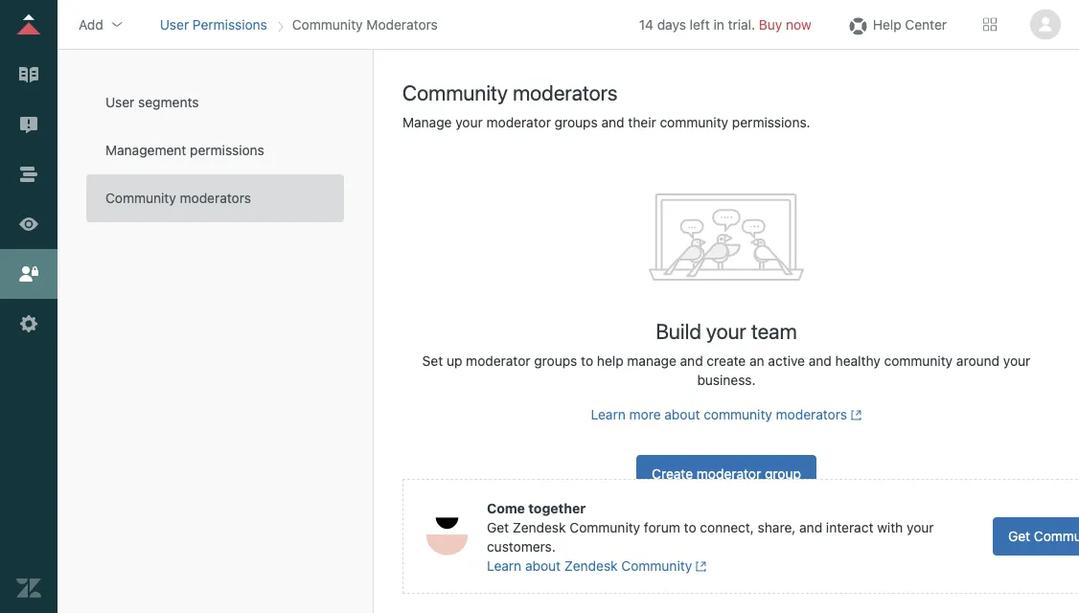 Task type: describe. For each thing, give the bounding box(es) containing it.
(opens in a new tab) image
[[848, 410, 862, 421]]

get commu link
[[993, 518, 1080, 556]]

learn for learn more about community moderators
[[591, 407, 626, 423]]

zendesk inside come together get zendesk community forum to connect, share, and interact with your customers.
[[513, 520, 566, 536]]

and left their
[[602, 115, 625, 130]]

their
[[628, 115, 657, 130]]

come
[[487, 501, 525, 517]]

add button
[[73, 10, 130, 39]]

left
[[690, 16, 710, 32]]

manage articles image
[[16, 62, 41, 87]]

help center button
[[841, 10, 953, 39]]

forum
[[644, 520, 681, 536]]

together
[[529, 501, 586, 517]]

moderator inside button
[[697, 466, 762, 482]]

community moderators
[[292, 16, 438, 32]]

permissions
[[193, 16, 267, 32]]

manage your moderator groups and their community permissions.
[[403, 115, 811, 130]]

with
[[878, 520, 904, 536]]

around
[[957, 353, 1000, 369]]

2 horizontal spatial moderators
[[776, 407, 848, 423]]

learn more about community moderators
[[591, 407, 848, 423]]

management
[[105, 142, 186, 158]]

create
[[707, 353, 746, 369]]

to inside come together get zendesk community forum to connect, share, and interact with your customers.
[[684, 520, 697, 536]]

0 vertical spatial community moderators
[[403, 80, 618, 105]]

settings image
[[16, 312, 41, 337]]

1 vertical spatial moderators
[[180, 190, 251, 206]]

2 vertical spatial community
[[704, 407, 773, 423]]

moderator for up
[[466, 353, 531, 369]]

set
[[423, 353, 443, 369]]

help
[[597, 353, 624, 369]]

1 horizontal spatial moderators
[[513, 80, 618, 105]]

connect,
[[700, 520, 755, 536]]

learn about zendesk community link
[[487, 557, 707, 574]]

community up manage
[[403, 80, 508, 105]]

customers.
[[487, 539, 556, 555]]

moderate content image
[[16, 112, 41, 137]]

zendesk image
[[16, 576, 41, 601]]

come together get zendesk community forum to connect, share, and interact with your customers.
[[487, 501, 934, 555]]

trial.
[[728, 16, 756, 32]]

1 horizontal spatial get
[[1009, 529, 1031, 545]]

user for user permissions
[[160, 16, 189, 32]]

share,
[[758, 520, 796, 536]]

community down management
[[105, 190, 176, 206]]

1 horizontal spatial about
[[665, 407, 700, 423]]

your inside set up moderator groups to help manage and create an active and healthy community around your business.
[[1004, 353, 1031, 369]]

and inside come together get zendesk community forum to connect, share, and interact with your customers.
[[800, 520, 823, 536]]

create moderator group
[[652, 466, 802, 482]]

get commu
[[1009, 529, 1080, 545]]

segments
[[138, 94, 199, 110]]



Task type: locate. For each thing, give the bounding box(es) containing it.
1 horizontal spatial community moderators
[[403, 80, 618, 105]]

1 vertical spatial user
[[105, 94, 135, 110]]

moderator inside set up moderator groups to help manage and create an active and healthy community around your business.
[[466, 353, 531, 369]]

user left the segments
[[105, 94, 135, 110]]

build your team
[[656, 318, 797, 343]]

user permissions link
[[160, 16, 267, 32]]

and right active on the right
[[809, 353, 832, 369]]

an
[[750, 353, 765, 369]]

0 horizontal spatial about
[[525, 559, 561, 574]]

1 vertical spatial community moderators
[[105, 190, 251, 206]]

0 horizontal spatial learn
[[487, 559, 522, 574]]

commu
[[1035, 529, 1080, 545]]

0 vertical spatial community
[[660, 115, 729, 130]]

get left the commu
[[1009, 529, 1031, 545]]

user permissions image
[[16, 262, 41, 287]]

1 vertical spatial learn
[[487, 559, 522, 574]]

birds talking on windowsill image
[[649, 194, 805, 282]]

and down build
[[680, 353, 703, 369]]

create moderator group button
[[637, 455, 817, 494]]

now
[[786, 16, 812, 32]]

community moderators down management permissions
[[105, 190, 251, 206]]

your up create
[[707, 318, 747, 343]]

moderators down permissions
[[180, 190, 251, 206]]

groups inside set up moderator groups to help manage and create an active and healthy community around your business.
[[534, 353, 578, 369]]

0 vertical spatial user
[[160, 16, 189, 32]]

team
[[752, 318, 797, 343]]

navigation containing user permissions
[[156, 10, 442, 39]]

0 horizontal spatial to
[[581, 353, 594, 369]]

interact
[[826, 520, 874, 536]]

0 vertical spatial learn
[[591, 407, 626, 423]]

add
[[79, 16, 103, 32]]

learn more about community moderators link
[[591, 407, 862, 423]]

groups
[[555, 115, 598, 130], [534, 353, 578, 369]]

1 vertical spatial about
[[525, 559, 561, 574]]

about right more
[[665, 407, 700, 423]]

learn about zendesk community
[[487, 559, 692, 574]]

business.
[[698, 373, 756, 388]]

your right around
[[1004, 353, 1031, 369]]

community moderators up manage
[[403, 80, 618, 105]]

moderator right up
[[466, 353, 531, 369]]

moderators
[[513, 80, 618, 105], [180, 190, 251, 206], [776, 407, 848, 423]]

0 vertical spatial moderator
[[487, 115, 551, 130]]

moderators down active on the right
[[776, 407, 848, 423]]

help center
[[873, 16, 947, 32]]

1 horizontal spatial user
[[160, 16, 189, 32]]

about down the "customers."
[[525, 559, 561, 574]]

your right the with at right bottom
[[907, 520, 934, 536]]

moderators
[[367, 16, 438, 32]]

0 vertical spatial groups
[[555, 115, 598, 130]]

and
[[602, 115, 625, 130], [680, 353, 703, 369], [809, 353, 832, 369], [800, 520, 823, 536]]

in
[[714, 16, 725, 32]]

learn down the "customers."
[[487, 559, 522, 574]]

0 horizontal spatial get
[[487, 520, 509, 536]]

moderator up connect,
[[697, 466, 762, 482]]

to right forum
[[684, 520, 697, 536]]

group
[[765, 466, 802, 482]]

community left around
[[885, 353, 953, 369]]

your right manage
[[456, 115, 483, 130]]

user permissions
[[160, 16, 267, 32]]

permissions.
[[732, 115, 811, 130]]

user segments
[[105, 94, 199, 110]]

up
[[447, 353, 463, 369]]

your
[[456, 115, 483, 130], [707, 318, 747, 343], [1004, 353, 1031, 369], [907, 520, 934, 536]]

manage
[[403, 115, 452, 130]]

1 vertical spatial community
[[885, 353, 953, 369]]

to left help on the bottom
[[581, 353, 594, 369]]

permissions
[[190, 142, 265, 158]]

community inside navigation
[[292, 16, 363, 32]]

community
[[292, 16, 363, 32], [403, 80, 508, 105], [105, 190, 176, 206], [570, 520, 641, 536], [622, 559, 692, 574]]

to
[[581, 353, 594, 369], [684, 520, 697, 536]]

get down come
[[487, 520, 509, 536]]

0 vertical spatial moderators
[[513, 80, 618, 105]]

0 horizontal spatial moderators
[[180, 190, 251, 206]]

community inside come together get zendesk community forum to connect, share, and interact with your customers.
[[570, 520, 641, 536]]

days
[[658, 16, 686, 32]]

2 vertical spatial moderator
[[697, 466, 762, 482]]

1 vertical spatial groups
[[534, 353, 578, 369]]

0 vertical spatial to
[[581, 353, 594, 369]]

navigation
[[156, 10, 442, 39]]

community inside set up moderator groups to help manage and create an active and healthy community around your business.
[[885, 353, 953, 369]]

learn
[[591, 407, 626, 423], [487, 559, 522, 574]]

learn for learn about zendesk community
[[487, 559, 522, 574]]

zendesk products image
[[984, 18, 997, 31]]

more
[[630, 407, 661, 423]]

0 vertical spatial zendesk
[[513, 520, 566, 536]]

management permissions
[[105, 142, 265, 158]]

learn left more
[[591, 407, 626, 423]]

community
[[660, 115, 729, 130], [885, 353, 953, 369], [704, 407, 773, 423]]

1 horizontal spatial to
[[684, 520, 697, 536]]

community right their
[[660, 115, 729, 130]]

center
[[906, 16, 947, 32]]

groups for to
[[534, 353, 578, 369]]

groups left help on the bottom
[[534, 353, 578, 369]]

buy
[[759, 16, 783, 32]]

user left permissions
[[160, 16, 189, 32]]

arrange content image
[[16, 162, 41, 187]]

community up learn about zendesk community link
[[570, 520, 641, 536]]

user
[[160, 16, 189, 32], [105, 94, 135, 110]]

moderator right manage
[[487, 115, 551, 130]]

moderator for your
[[487, 115, 551, 130]]

manage
[[627, 353, 677, 369]]

zendesk
[[513, 520, 566, 536], [565, 559, 618, 574]]

get inside come together get zendesk community forum to connect, share, and interact with your customers.
[[487, 520, 509, 536]]

healthy
[[836, 353, 881, 369]]

moderator
[[487, 115, 551, 130], [466, 353, 531, 369], [697, 466, 762, 482]]

customize design image
[[16, 212, 41, 237]]

groups for and
[[555, 115, 598, 130]]

14
[[639, 16, 654, 32]]

help
[[873, 16, 902, 32]]

your inside come together get zendesk community forum to connect, share, and interact with your customers.
[[907, 520, 934, 536]]

to inside set up moderator groups to help manage and create an active and healthy community around your business.
[[581, 353, 594, 369]]

0 vertical spatial about
[[665, 407, 700, 423]]

1 horizontal spatial learn
[[591, 407, 626, 423]]

create
[[652, 466, 693, 482]]

moderators up manage your moderator groups and their community permissions. on the top of page
[[513, 80, 618, 105]]

about
[[665, 407, 700, 423], [525, 559, 561, 574]]

community down forum
[[622, 559, 692, 574]]

2 vertical spatial moderators
[[776, 407, 848, 423]]

active
[[768, 353, 805, 369]]

community moderators
[[403, 80, 618, 105], [105, 190, 251, 206]]

1 vertical spatial moderator
[[466, 353, 531, 369]]

14 days left in trial. buy now
[[639, 16, 812, 32]]

1 vertical spatial zendesk
[[565, 559, 618, 574]]

build
[[656, 318, 702, 343]]

0 horizontal spatial community moderators
[[105, 190, 251, 206]]

get
[[487, 520, 509, 536], [1009, 529, 1031, 545]]

0 horizontal spatial user
[[105, 94, 135, 110]]

1 vertical spatial to
[[684, 520, 697, 536]]

community down business.
[[704, 407, 773, 423]]

groups left their
[[555, 115, 598, 130]]

user for user segments
[[105, 94, 135, 110]]

set up moderator groups to help manage and create an active and healthy community around your business.
[[423, 353, 1031, 388]]

and right share,
[[800, 520, 823, 536]]

(opens in a new tab) image
[[692, 561, 707, 573]]

community left moderators
[[292, 16, 363, 32]]



Task type: vqa. For each thing, say whether or not it's contained in the screenshot.
Zendesk icon
yes



